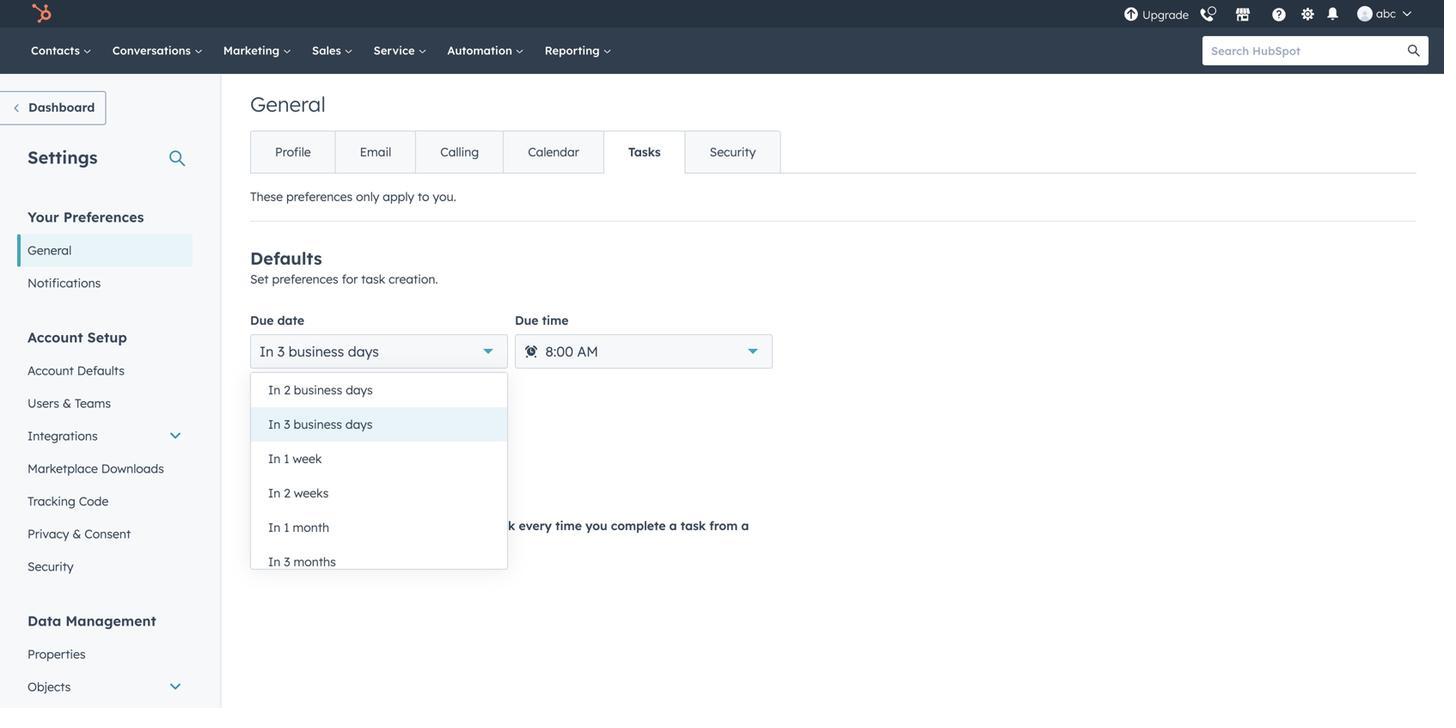 Task type: vqa. For each thing, say whether or not it's contained in the screenshot.
Jacob Simon icon
no



Task type: describe. For each thing, give the bounding box(es) containing it.
contacts link
[[21, 28, 102, 74]]

due date
[[250, 313, 304, 328]]

apply
[[383, 189, 414, 204]]

defaults inside defaults set preferences for task creation.
[[250, 248, 322, 269]]

reminders.
[[417, 484, 476, 499]]

2 horizontal spatial task
[[681, 518, 706, 533]]

reminder
[[250, 378, 307, 393]]

due time
[[515, 313, 569, 328]]

weeks
[[294, 486, 329, 501]]

preferences inside defaults set preferences for task creation.
[[272, 272, 338, 287]]

& for privacy
[[72, 527, 81, 542]]

marketplaces image
[[1235, 8, 1251, 23]]

marketplace
[[28, 461, 98, 476]]

profile link
[[251, 132, 335, 173]]

you.
[[433, 189, 456, 204]]

0 horizontal spatial security link
[[17, 551, 193, 583]]

follow-
[[361, 484, 399, 499]]

3 for in 3 months button
[[284, 554, 290, 570]]

preferences inside follow-up tasks set preferences for follow-up reminders.
[[272, 484, 338, 499]]

code
[[79, 494, 109, 509]]

tracking code link
[[17, 485, 193, 518]]

marketing
[[223, 43, 283, 58]]

1 horizontal spatial up
[[399, 484, 414, 499]]

consent
[[84, 527, 131, 542]]

conversations
[[112, 43, 194, 58]]

users
[[28, 396, 59, 411]]

defaults set preferences for task creation.
[[250, 248, 438, 287]]

integrations button
[[17, 420, 193, 453]]

days for in 3 business days button
[[346, 417, 373, 432]]

conversations link
[[102, 28, 213, 74]]

creation.
[[389, 272, 438, 287]]

defaults inside account setup element
[[77, 363, 125, 378]]

follow-
[[250, 460, 313, 481]]

properties link
[[17, 638, 193, 671]]

every
[[519, 518, 552, 533]]

3 for in 3 business days button
[[284, 417, 290, 432]]

for inside follow-up tasks set preferences for follow-up reminders.
[[342, 484, 358, 499]]

security for the rightmost the security link
[[710, 144, 756, 159]]

these preferences only apply to you.
[[250, 189, 456, 204]]

abc
[[1376, 6, 1396, 21]]

reminder
[[283, 408, 341, 426]]

in 2 weeks button
[[251, 476, 507, 511]]

calling link
[[415, 132, 503, 173]]

marketing link
[[213, 28, 302, 74]]

month
[[293, 520, 329, 535]]

navigation containing profile
[[250, 131, 781, 174]]

sales link
[[302, 28, 363, 74]]

months
[[294, 554, 336, 570]]

account setup element
[[17, 328, 193, 583]]

notifications image
[[1325, 7, 1341, 23]]

tracking
[[28, 494, 75, 509]]

in 2 weeks
[[268, 486, 329, 501]]

general link
[[17, 234, 193, 267]]

privacy
[[28, 527, 69, 542]]

business for in 3 business days button
[[294, 417, 342, 432]]

dashboard
[[28, 100, 95, 115]]

in 1 month
[[268, 520, 329, 535]]

in 2 business days
[[268, 383, 373, 398]]

set inside defaults set preferences for task creation.
[[250, 272, 269, 287]]

users & teams link
[[17, 387, 193, 420]]

hubspot link
[[21, 3, 64, 24]]

hubspot image
[[31, 3, 52, 24]]

teams
[[75, 396, 111, 411]]

upgrade
[[1143, 8, 1189, 22]]

get prompted to create a follow up task every time you complete a task from a list view
[[278, 518, 749, 554]]

help button
[[1265, 4, 1294, 23]]

in 3 months
[[268, 554, 336, 570]]

calling
[[440, 144, 479, 159]]

your
[[28, 208, 59, 226]]

automation
[[447, 43, 516, 58]]

calendar
[[528, 144, 579, 159]]

business inside popup button
[[289, 343, 344, 360]]

in 3 months button
[[251, 545, 507, 579]]

complete
[[611, 518, 666, 533]]

general inside your preferences element
[[28, 243, 72, 258]]

your preferences
[[28, 208, 144, 226]]

search image
[[1408, 45, 1420, 57]]

in for in 3 business days button
[[268, 417, 280, 432]]

setup
[[87, 329, 127, 346]]

in for in 2 business days button
[[268, 383, 280, 398]]

calendar link
[[503, 132, 603, 173]]

no
[[260, 408, 279, 426]]

3 a from the left
[[741, 518, 749, 533]]

view
[[298, 539, 326, 554]]

follow-up tasks set preferences for follow-up reminders.
[[250, 460, 476, 499]]

calling icon button
[[1192, 1, 1222, 26]]

0 vertical spatial time
[[542, 313, 569, 328]]



Task type: locate. For each thing, give the bounding box(es) containing it.
account
[[28, 329, 83, 346], [28, 363, 74, 378]]

0 horizontal spatial general
[[28, 243, 72, 258]]

integrations
[[28, 429, 98, 444]]

in for in 3 months button
[[268, 554, 280, 570]]

notifications link
[[17, 267, 193, 300]]

calling icon image
[[1199, 8, 1215, 23]]

help image
[[1271, 8, 1287, 23]]

no reminder
[[260, 408, 341, 426]]

account for account setup
[[28, 329, 83, 346]]

1 horizontal spatial task
[[490, 518, 515, 533]]

0 vertical spatial business
[[289, 343, 344, 360]]

contacts
[[31, 43, 83, 58]]

in for the in 1 week button
[[268, 451, 280, 466]]

date
[[277, 313, 304, 328]]

1 vertical spatial 3
[[284, 417, 290, 432]]

defaults up the date
[[250, 248, 322, 269]]

only
[[356, 189, 379, 204]]

security for the leftmost the security link
[[28, 559, 74, 574]]

2 for business
[[284, 383, 290, 398]]

in down the list
[[268, 554, 280, 570]]

0 horizontal spatial security
[[28, 559, 74, 574]]

notifications
[[28, 276, 101, 291]]

business down in 2 business days on the bottom of the page
[[294, 417, 342, 432]]

1 horizontal spatial to
[[418, 189, 429, 204]]

business up in 2 business days on the bottom of the page
[[289, 343, 344, 360]]

preferences left only
[[286, 189, 353, 204]]

& right users
[[63, 396, 71, 411]]

search button
[[1399, 36, 1429, 65]]

3 down due date
[[277, 343, 285, 360]]

create
[[380, 518, 418, 533]]

marketplace downloads
[[28, 461, 164, 476]]

2 for weeks
[[284, 486, 290, 501]]

1 account from the top
[[28, 329, 83, 346]]

0 vertical spatial defaults
[[250, 248, 322, 269]]

1 inside the in 1 week button
[[284, 451, 289, 466]]

menu
[[1122, 0, 1424, 28]]

a right complete
[[669, 518, 677, 533]]

0 vertical spatial security link
[[685, 132, 780, 173]]

1 left week
[[284, 451, 289, 466]]

in down the follow- at bottom left
[[268, 486, 280, 501]]

2 for from the top
[[342, 484, 358, 499]]

abc button
[[1347, 0, 1422, 28]]

1 set from the top
[[250, 272, 269, 287]]

preferences
[[63, 208, 144, 226]]

no reminder button
[[250, 400, 508, 434]]

0 horizontal spatial to
[[364, 518, 376, 533]]

1 vertical spatial to
[[364, 518, 376, 533]]

in inside button
[[268, 383, 280, 398]]

in left reminder at the left bottom
[[268, 417, 280, 432]]

1 horizontal spatial general
[[250, 91, 326, 117]]

business inside button
[[294, 417, 342, 432]]

from
[[709, 518, 738, 533]]

due
[[250, 313, 274, 328], [515, 313, 539, 328]]

time left "you" at the left of the page
[[555, 518, 582, 533]]

1 for month
[[284, 520, 289, 535]]

up inside the get prompted to create a follow up task every time you complete a task from a list view
[[471, 518, 486, 533]]

service
[[374, 43, 418, 58]]

1 horizontal spatial security link
[[685, 132, 780, 173]]

account setup
[[28, 329, 127, 346]]

1 vertical spatial 2
[[284, 486, 290, 501]]

1 horizontal spatial security
[[710, 144, 756, 159]]

downloads
[[101, 461, 164, 476]]

2 set from the top
[[250, 484, 269, 499]]

2 vertical spatial business
[[294, 417, 342, 432]]

1 vertical spatial for
[[342, 484, 358, 499]]

account for account defaults
[[28, 363, 74, 378]]

email link
[[335, 132, 415, 173]]

1
[[284, 451, 289, 466], [284, 520, 289, 535]]

1 horizontal spatial defaults
[[250, 248, 322, 269]]

1 vertical spatial days
[[346, 383, 373, 398]]

to left the create at left bottom
[[364, 518, 376, 533]]

in inside "button"
[[268, 520, 280, 535]]

defaults up users & teams link
[[77, 363, 125, 378]]

in 3 business days inside popup button
[[260, 343, 379, 360]]

2 inside in 2 business days button
[[284, 383, 290, 398]]

get
[[278, 518, 299, 533]]

0 vertical spatial 2
[[284, 383, 290, 398]]

list box containing in 2 business days
[[251, 373, 507, 579]]

these
[[250, 189, 283, 204]]

2 1 from the top
[[284, 520, 289, 535]]

business up reminder at the left bottom
[[294, 383, 342, 398]]

2 vertical spatial up
[[471, 518, 486, 533]]

up right follow
[[471, 518, 486, 533]]

privacy & consent link
[[17, 518, 193, 551]]

set inside follow-up tasks set preferences for follow-up reminders.
[[250, 484, 269, 499]]

in 3 business days button
[[251, 407, 507, 442]]

0 vertical spatial account
[[28, 329, 83, 346]]

Search HubSpot search field
[[1203, 36, 1413, 65]]

2 down the follow- at bottom left
[[284, 486, 290, 501]]

general down your
[[28, 243, 72, 258]]

due for due date
[[250, 313, 274, 328]]

data
[[28, 612, 61, 630]]

days up no reminder popup button
[[346, 383, 373, 398]]

0 vertical spatial preferences
[[286, 189, 353, 204]]

1 vertical spatial time
[[555, 518, 582, 533]]

reporting link
[[534, 28, 622, 74]]

up up the create at left bottom
[[399, 484, 414, 499]]

1 vertical spatial preferences
[[272, 272, 338, 287]]

in
[[260, 343, 274, 360], [268, 383, 280, 398], [268, 417, 280, 432], [268, 451, 280, 466], [268, 486, 280, 501], [268, 520, 280, 535], [268, 554, 280, 570]]

1 1 from the top
[[284, 451, 289, 466]]

a
[[421, 518, 429, 533], [669, 518, 677, 533], [741, 518, 749, 533]]

in inside popup button
[[260, 343, 274, 360]]

2
[[284, 383, 290, 398], [284, 486, 290, 501]]

list box
[[251, 373, 507, 579]]

1 vertical spatial &
[[72, 527, 81, 542]]

objects button
[[17, 671, 193, 704]]

in 1 month button
[[251, 511, 507, 545]]

up
[[313, 460, 335, 481], [399, 484, 414, 499], [471, 518, 486, 533]]

days
[[348, 343, 379, 360], [346, 383, 373, 398], [346, 417, 373, 432]]

due for due time
[[515, 313, 539, 328]]

service link
[[363, 28, 437, 74]]

8:00 am
[[545, 343, 598, 360]]

0 horizontal spatial due
[[250, 313, 274, 328]]

0 vertical spatial up
[[313, 460, 335, 481]]

for
[[342, 272, 358, 287], [342, 484, 358, 499]]

1 for from the top
[[342, 272, 358, 287]]

1 vertical spatial set
[[250, 484, 269, 499]]

to left you.
[[418, 189, 429, 204]]

set down the follow- at bottom left
[[250, 484, 269, 499]]

tracking code
[[28, 494, 109, 509]]

follow
[[432, 518, 468, 533]]

navigation
[[250, 131, 781, 174]]

time up 8:00
[[542, 313, 569, 328]]

in 3 business days button
[[250, 334, 508, 369]]

marketplaces button
[[1225, 0, 1261, 28]]

1 for week
[[284, 451, 289, 466]]

0 horizontal spatial a
[[421, 518, 429, 533]]

days down in 2 business days button
[[346, 417, 373, 432]]

2 inside in 2 weeks button
[[284, 486, 290, 501]]

dashboard link
[[0, 91, 106, 125]]

preferences down the follow- at bottom left
[[272, 484, 338, 499]]

general
[[250, 91, 326, 117], [28, 243, 72, 258]]

in 3 business days up in 2 business days on the bottom of the page
[[260, 343, 379, 360]]

0 horizontal spatial up
[[313, 460, 335, 481]]

defaults
[[250, 248, 322, 269], [77, 363, 125, 378]]

preferences
[[286, 189, 353, 204], [272, 272, 338, 287], [272, 484, 338, 499]]

0 vertical spatial to
[[418, 189, 429, 204]]

in 2 business days button
[[251, 373, 507, 407]]

1 vertical spatial defaults
[[77, 363, 125, 378]]

list
[[278, 539, 295, 554]]

0 vertical spatial security
[[710, 144, 756, 159]]

task
[[361, 272, 385, 287], [490, 518, 515, 533], [681, 518, 706, 533]]

1 vertical spatial business
[[294, 383, 342, 398]]

8:00
[[545, 343, 573, 360]]

a right the from
[[741, 518, 749, 533]]

time inside the get prompted to create a follow up task every time you complete a task from a list view
[[555, 518, 582, 533]]

in up no
[[268, 383, 280, 398]]

0 vertical spatial days
[[348, 343, 379, 360]]

in down due date
[[260, 343, 274, 360]]

&
[[63, 396, 71, 411], [72, 527, 81, 542]]

upgrade image
[[1124, 7, 1139, 23]]

3 down the list
[[284, 554, 290, 570]]

0 vertical spatial set
[[250, 272, 269, 287]]

prompted
[[302, 518, 361, 533]]

0 horizontal spatial &
[[63, 396, 71, 411]]

2 up no reminder
[[284, 383, 290, 398]]

automation link
[[437, 28, 534, 74]]

2 account from the top
[[28, 363, 74, 378]]

gary orlando image
[[1357, 6, 1373, 21]]

1 horizontal spatial due
[[515, 313, 539, 328]]

in left week
[[268, 451, 280, 466]]

account up the account defaults
[[28, 329, 83, 346]]

1 a from the left
[[421, 518, 429, 533]]

reporting
[[545, 43, 603, 58]]

task inside defaults set preferences for task creation.
[[361, 272, 385, 287]]

days inside in 3 business days button
[[346, 417, 373, 432]]

a left follow
[[421, 518, 429, 533]]

for down tasks
[[342, 484, 358, 499]]

for inside defaults set preferences for task creation.
[[342, 272, 358, 287]]

to inside the get prompted to create a follow up task every time you complete a task from a list view
[[364, 518, 376, 533]]

0 vertical spatial in 3 business days
[[260, 343, 379, 360]]

in 3 business days down in 2 business days on the bottom of the page
[[268, 417, 373, 432]]

in 1 week
[[268, 451, 322, 466]]

1 up the list
[[284, 520, 289, 535]]

notifications button
[[1322, 5, 1344, 23]]

2 vertical spatial preferences
[[272, 484, 338, 499]]

1 inside in 1 month "button"
[[284, 520, 289, 535]]

1 vertical spatial 1
[[284, 520, 289, 535]]

marketplace downloads link
[[17, 453, 193, 485]]

0 vertical spatial &
[[63, 396, 71, 411]]

2 vertical spatial days
[[346, 417, 373, 432]]

0 vertical spatial 1
[[284, 451, 289, 466]]

in 3 business days
[[260, 343, 379, 360], [268, 417, 373, 432]]

business inside button
[[294, 383, 342, 398]]

days up in 2 business days button
[[348, 343, 379, 360]]

week
[[293, 451, 322, 466]]

1 vertical spatial up
[[399, 484, 414, 499]]

2 horizontal spatial up
[[471, 518, 486, 533]]

tasks
[[628, 144, 661, 159]]

task left every
[[490, 518, 515, 533]]

security inside account setup element
[[28, 559, 74, 574]]

days inside in 3 business days popup button
[[348, 343, 379, 360]]

up up weeks
[[313, 460, 335, 481]]

0 vertical spatial for
[[342, 272, 358, 287]]

set up due date
[[250, 272, 269, 287]]

in for in 2 weeks button
[[268, 486, 280, 501]]

& for users
[[63, 396, 71, 411]]

0 vertical spatial 3
[[277, 343, 285, 360]]

3 inside popup button
[[277, 343, 285, 360]]

1 vertical spatial in 3 business days
[[268, 417, 373, 432]]

1 horizontal spatial &
[[72, 527, 81, 542]]

1 vertical spatial account
[[28, 363, 74, 378]]

0 vertical spatial general
[[250, 91, 326, 117]]

1 2 from the top
[[284, 383, 290, 398]]

2 vertical spatial 3
[[284, 554, 290, 570]]

days inside in 2 business days button
[[346, 383, 373, 398]]

1 vertical spatial security link
[[17, 551, 193, 583]]

in up the list
[[268, 520, 280, 535]]

3 right no
[[284, 417, 290, 432]]

in 3 business days inside button
[[268, 417, 373, 432]]

0 horizontal spatial defaults
[[77, 363, 125, 378]]

for left creation.
[[342, 272, 358, 287]]

management
[[65, 612, 156, 630]]

am
[[577, 343, 598, 360]]

1 due from the left
[[250, 313, 274, 328]]

0 horizontal spatial task
[[361, 272, 385, 287]]

objects
[[28, 680, 71, 695]]

data management
[[28, 612, 156, 630]]

1 vertical spatial security
[[28, 559, 74, 574]]

sales
[[312, 43, 344, 58]]

set
[[250, 272, 269, 287], [250, 484, 269, 499]]

days for in 2 business days button
[[346, 383, 373, 398]]

3
[[277, 343, 285, 360], [284, 417, 290, 432], [284, 554, 290, 570]]

general up profile
[[250, 91, 326, 117]]

properties
[[28, 647, 86, 662]]

in 1 week button
[[251, 442, 507, 476]]

business for in 2 business days button
[[294, 383, 342, 398]]

settings image
[[1300, 7, 1316, 23]]

2 a from the left
[[669, 518, 677, 533]]

task left the from
[[681, 518, 706, 533]]

privacy & consent
[[28, 527, 131, 542]]

data management element
[[17, 612, 193, 708]]

preferences up the date
[[272, 272, 338, 287]]

2 2 from the top
[[284, 486, 290, 501]]

account up users
[[28, 363, 74, 378]]

your preferences element
[[17, 208, 193, 300]]

task left creation.
[[361, 272, 385, 287]]

business
[[289, 343, 344, 360], [294, 383, 342, 398], [294, 417, 342, 432]]

menu containing abc
[[1122, 0, 1424, 28]]

1 vertical spatial general
[[28, 243, 72, 258]]

1 horizontal spatial a
[[669, 518, 677, 533]]

in for in 1 month "button"
[[268, 520, 280, 535]]

2 horizontal spatial a
[[741, 518, 749, 533]]

8:00 am button
[[515, 334, 773, 369]]

& right privacy
[[72, 527, 81, 542]]

2 due from the left
[[515, 313, 539, 328]]



